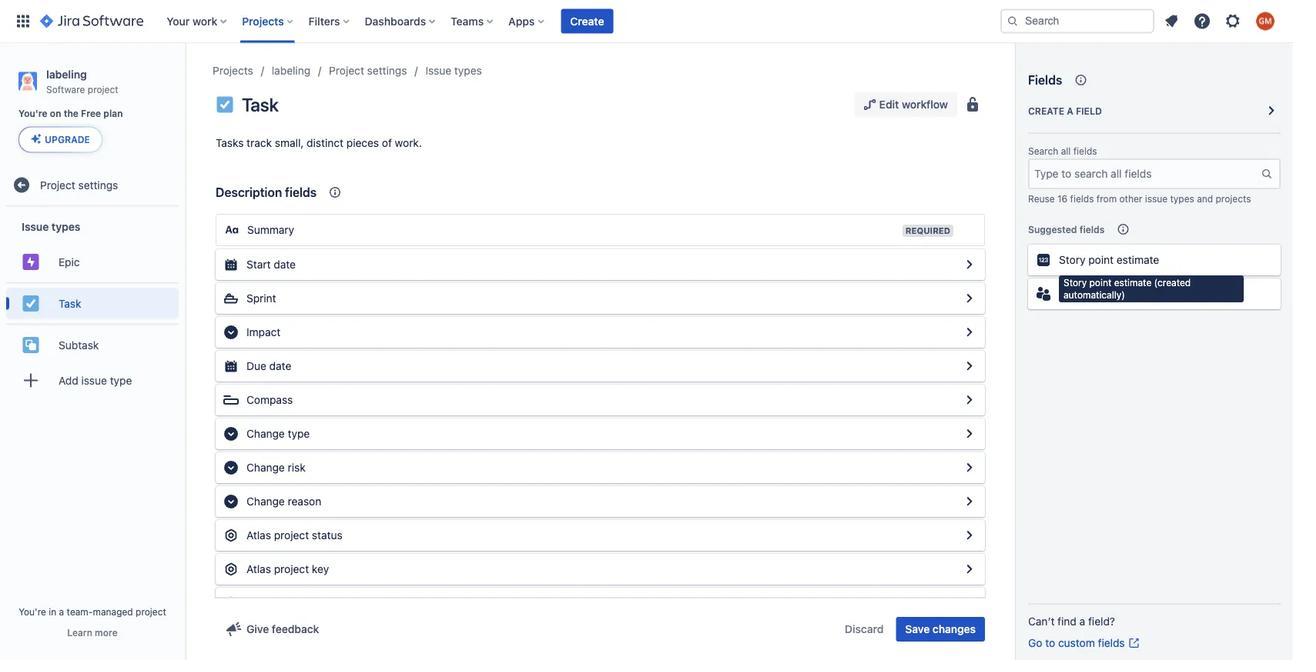 Task type: vqa. For each thing, say whether or not it's contained in the screenshot.
Name field
no



Task type: describe. For each thing, give the bounding box(es) containing it.
appswitcher icon image
[[14, 12, 32, 30]]

due date
[[247, 360, 291, 373]]

team-
[[67, 607, 93, 618]]

reason
[[288, 496, 321, 508]]

your work
[[167, 15, 217, 27]]

fields left more information about the context fields icon
[[285, 185, 317, 200]]

projects link
[[213, 62, 253, 80]]

labeling link
[[272, 62, 311, 80]]

issue types link
[[426, 62, 482, 80]]

compass button
[[216, 385, 985, 416]]

search
[[1028, 146, 1059, 157]]

project inside "atlas project status" button
[[274, 530, 309, 542]]

due date button
[[216, 351, 985, 382]]

task link
[[6, 288, 179, 319]]

open field configuration image for start date
[[961, 256, 979, 274]]

estimate for story point estimate (created automatically)
[[1114, 278, 1152, 289]]

change type button
[[216, 419, 985, 450]]

impact button
[[216, 317, 985, 348]]

fields right the all
[[1074, 146, 1097, 157]]

change risk
[[247, 462, 306, 475]]

notifications image
[[1163, 12, 1181, 30]]

type inside button
[[110, 374, 132, 387]]

you're for you're on the free plan
[[18, 108, 48, 119]]

change reason
[[247, 496, 321, 508]]

your profile and settings image
[[1256, 12, 1275, 30]]

key
[[312, 564, 329, 576]]

can't find a field?
[[1028, 616, 1115, 629]]

save changes button
[[896, 618, 985, 642]]

create for create a field
[[1028, 106, 1065, 116]]

the
[[64, 108, 79, 119]]

atlas project status button
[[216, 521, 985, 552]]

track
[[247, 137, 272, 149]]

primary element
[[9, 0, 1001, 43]]

fields right 16
[[1071, 193, 1094, 204]]

task inside task "link"
[[59, 297, 81, 310]]

more information about the suggested fields image
[[1114, 220, 1133, 239]]

more
[[95, 628, 118, 639]]

filters button
[[304, 9, 356, 34]]

description
[[216, 185, 282, 200]]

discard
[[845, 624, 884, 636]]

subtask
[[59, 339, 99, 352]]

reuse
[[1028, 193, 1055, 204]]

apps button
[[504, 9, 550, 34]]

small,
[[275, 137, 304, 149]]

to
[[1046, 637, 1056, 650]]

you're for you're in a team-managed project
[[19, 607, 46, 618]]

create button
[[561, 9, 614, 34]]

give
[[247, 624, 269, 636]]

status
[[312, 530, 343, 542]]

sidebar navigation image
[[168, 62, 202, 92]]

save changes
[[906, 624, 976, 636]]

team
[[1059, 288, 1086, 300]]

labeling for labeling
[[272, 64, 311, 77]]

field
[[1076, 106, 1102, 116]]

filters
[[309, 15, 340, 27]]

edit
[[879, 98, 899, 111]]

1 vertical spatial settings
[[78, 179, 118, 191]]

point for story point estimate
[[1089, 254, 1114, 267]]

of
[[382, 137, 392, 149]]

atlas project key button
[[216, 555, 985, 585]]

description fields
[[216, 185, 317, 200]]

atlas project key
[[247, 564, 329, 576]]

other
[[1120, 193, 1143, 204]]

feedback
[[272, 624, 319, 636]]

automatically)
[[1064, 290, 1125, 301]]

software
[[46, 84, 85, 95]]

help image
[[1193, 12, 1212, 30]]

open field configuration image for impact
[[961, 324, 979, 342]]

dashboards button
[[360, 9, 442, 34]]

change for change reason
[[247, 496, 285, 508]]

projects button
[[237, 9, 299, 34]]

project inside labeling software project
[[88, 84, 118, 95]]

story point estimate (created automatically) tooltip
[[1059, 276, 1244, 303]]

suggested
[[1028, 224, 1077, 235]]

add issue type
[[59, 374, 132, 387]]

field?
[[1089, 616, 1115, 629]]

and
[[1197, 193, 1213, 204]]

go to custom fields link
[[1028, 636, 1141, 652]]

sprint button
[[216, 284, 985, 314]]

impact
[[247, 326, 281, 339]]

epic link
[[6, 247, 179, 278]]

open field configuration image for atlas project key
[[961, 561, 979, 579]]

compass
[[247, 394, 293, 407]]

dashboards
[[365, 15, 426, 27]]

story for story point estimate
[[1059, 254, 1086, 267]]

open field configuration image for atlas project status
[[961, 527, 979, 545]]

issue for 'group' containing issue types
[[22, 220, 49, 233]]

0 vertical spatial project
[[329, 64, 364, 77]]

task group
[[6, 282, 179, 324]]

teams button
[[446, 9, 499, 34]]

you're in a team-managed project
[[19, 607, 166, 618]]

issue for issue types link
[[426, 64, 452, 77]]

open field configuration image for change reason
[[961, 493, 979, 512]]

banner containing your work
[[0, 0, 1293, 43]]

on
[[50, 108, 61, 119]]

subtask link
[[6, 330, 179, 361]]

labeling software project
[[46, 68, 118, 95]]

learn
[[67, 628, 92, 639]]

Search field
[[1001, 9, 1155, 34]]

workflow
[[902, 98, 948, 111]]

pieces
[[347, 137, 379, 149]]

point for story point estimate (created automatically)
[[1090, 278, 1112, 289]]

16
[[1058, 193, 1068, 204]]

open field configuration image for due date
[[961, 357, 979, 376]]

save
[[906, 624, 930, 636]]

change for change type
[[247, 428, 285, 441]]

story point estimate
[[1059, 254, 1160, 267]]



Task type: locate. For each thing, give the bounding box(es) containing it.
a right "find"
[[1080, 616, 1086, 629]]

project settings link down upgrade
[[6, 170, 179, 201]]

approvers
[[247, 597, 297, 610]]

upgrade button
[[19, 127, 102, 152]]

date for start date
[[274, 258, 296, 271]]

project up 'plan'
[[88, 84, 118, 95]]

atlas for atlas project status
[[247, 530, 271, 542]]

open field configuration image inside "change type" 'button'
[[961, 425, 979, 444]]

0 vertical spatial issue
[[1145, 193, 1168, 204]]

changes
[[933, 624, 976, 636]]

settings down dashboards on the left top of page
[[367, 64, 407, 77]]

atlas down change reason
[[247, 530, 271, 542]]

type up risk
[[288, 428, 310, 441]]

issue right add
[[81, 374, 107, 387]]

projects
[[1216, 193, 1251, 204]]

change
[[247, 428, 285, 441], [247, 462, 285, 475], [247, 496, 285, 508]]

4 open field configuration image from the top
[[961, 357, 979, 376]]

change down compass
[[247, 428, 285, 441]]

no restrictions image
[[964, 96, 982, 114]]

edit workflow
[[879, 98, 948, 111]]

issue inside 'group'
[[22, 220, 49, 233]]

1 horizontal spatial settings
[[367, 64, 407, 77]]

distinct
[[307, 137, 344, 149]]

1 vertical spatial create
[[1028, 106, 1065, 116]]

4 open field configuration image from the top
[[961, 595, 979, 613]]

custom
[[1058, 637, 1095, 650]]

project left key
[[274, 564, 309, 576]]

project inside atlas project key button
[[274, 564, 309, 576]]

1 vertical spatial projects
[[213, 64, 253, 77]]

0 vertical spatial task
[[242, 94, 279, 116]]

0 vertical spatial projects
[[242, 15, 284, 27]]

0 horizontal spatial labeling
[[46, 68, 87, 81]]

add issue type image
[[22, 372, 40, 390]]

types down teams
[[454, 64, 482, 77]]

2 vertical spatial types
[[52, 220, 80, 233]]

1 vertical spatial type
[[288, 428, 310, 441]]

2 horizontal spatial types
[[1171, 193, 1195, 204]]

0 vertical spatial issue types
[[426, 64, 482, 77]]

create down fields
[[1028, 106, 1065, 116]]

your
[[167, 15, 190, 27]]

0 horizontal spatial types
[[52, 220, 80, 233]]

fields
[[1028, 73, 1063, 87]]

1 vertical spatial issue
[[81, 374, 107, 387]]

give feedback button
[[216, 618, 328, 642]]

tasks track small, distinct pieces of work.
[[216, 137, 422, 149]]

a
[[1067, 106, 1074, 116], [59, 607, 64, 618], [1080, 616, 1086, 629]]

story point estimate button
[[1028, 245, 1281, 276]]

open field configuration image inside sprint button
[[961, 290, 979, 308]]

issue types down teams
[[426, 64, 482, 77]]

projects for the 'projects' link
[[213, 64, 253, 77]]

create for create
[[570, 15, 604, 27]]

issue
[[1145, 193, 1168, 204], [81, 374, 107, 387]]

1 horizontal spatial create
[[1028, 106, 1065, 116]]

story up automatically)
[[1064, 278, 1087, 289]]

give feedback
[[247, 624, 319, 636]]

issue down teams
[[426, 64, 452, 77]]

epic
[[59, 256, 80, 268]]

1 horizontal spatial project settings
[[329, 64, 407, 77]]

type down subtask link
[[110, 374, 132, 387]]

0 vertical spatial estimate
[[1117, 254, 1160, 267]]

point inside story point estimate (created automatically)
[[1090, 278, 1112, 289]]

atlas
[[247, 530, 271, 542], [247, 564, 271, 576]]

story for story point estimate (created automatically)
[[1064, 278, 1087, 289]]

projects for projects dropdown button
[[242, 15, 284, 27]]

2 open field configuration image from the top
[[961, 290, 979, 308]]

1 vertical spatial types
[[1171, 193, 1195, 204]]

more information about the context fields image
[[326, 183, 344, 202]]

1 horizontal spatial labeling
[[272, 64, 311, 77]]

0 vertical spatial project settings
[[329, 64, 407, 77]]

jira software image
[[40, 12, 143, 30], [40, 12, 143, 30]]

0 vertical spatial project settings link
[[329, 62, 407, 80]]

project settings down dashboards on the left top of page
[[329, 64, 407, 77]]

search all fields
[[1028, 146, 1097, 157]]

2 atlas from the top
[[247, 564, 271, 576]]

open field configuration image inside compass "button"
[[961, 391, 979, 410]]

point inside button
[[1089, 254, 1114, 267]]

teams
[[451, 15, 484, 27]]

task right issue type icon
[[242, 94, 279, 116]]

labeling up software
[[46, 68, 87, 81]]

1 vertical spatial point
[[1090, 278, 1112, 289]]

type
[[110, 374, 132, 387], [288, 428, 310, 441]]

summary
[[247, 224, 294, 237]]

0 vertical spatial create
[[570, 15, 604, 27]]

0 horizontal spatial type
[[110, 374, 132, 387]]

change for change risk
[[247, 462, 285, 475]]

types left and
[[1171, 193, 1195, 204]]

open field configuration image inside "impact" button
[[961, 324, 979, 342]]

project
[[88, 84, 118, 95], [274, 530, 309, 542], [274, 564, 309, 576], [136, 607, 166, 618]]

0 horizontal spatial settings
[[78, 179, 118, 191]]

project right managed
[[136, 607, 166, 618]]

1 vertical spatial you're
[[19, 607, 46, 618]]

0 vertical spatial types
[[454, 64, 482, 77]]

projects inside projects dropdown button
[[242, 15, 284, 27]]

projects up labeling link
[[242, 15, 284, 27]]

project settings down upgrade
[[40, 179, 118, 191]]

open field configuration image inside "atlas project status" button
[[961, 527, 979, 545]]

1 you're from the top
[[18, 108, 48, 119]]

open field configuration image
[[961, 256, 979, 274], [961, 290, 979, 308], [961, 324, 979, 342], [961, 357, 979, 376], [961, 391, 979, 410], [961, 425, 979, 444], [961, 493, 979, 512]]

1 horizontal spatial type
[[288, 428, 310, 441]]

date for due date
[[269, 360, 291, 373]]

atlas up approvers
[[247, 564, 271, 576]]

2 you're from the top
[[19, 607, 46, 618]]

estimate for story point estimate
[[1117, 254, 1160, 267]]

1 vertical spatial project settings link
[[6, 170, 179, 201]]

apps
[[509, 15, 535, 27]]

1 vertical spatial issue types
[[22, 220, 80, 233]]

date right start
[[274, 258, 296, 271]]

can't
[[1028, 616, 1055, 629]]

atlas inside "atlas project status" button
[[247, 530, 271, 542]]

a for can't find a field?
[[1080, 616, 1086, 629]]

change inside 'button'
[[247, 428, 285, 441]]

suggested fields
[[1028, 224, 1105, 235]]

1 horizontal spatial issue
[[1145, 193, 1168, 204]]

start
[[247, 258, 271, 271]]

1 horizontal spatial task
[[242, 94, 279, 116]]

2 change from the top
[[247, 462, 285, 475]]

0 horizontal spatial create
[[570, 15, 604, 27]]

a right in on the left bottom of page
[[59, 607, 64, 618]]

you're left on
[[18, 108, 48, 119]]

settings down upgrade
[[78, 179, 118, 191]]

1 open field configuration image from the top
[[961, 459, 979, 478]]

change type
[[247, 428, 310, 441]]

create right apps dropdown button
[[570, 15, 604, 27]]

project down filters dropdown button
[[329, 64, 364, 77]]

due
[[247, 360, 266, 373]]

banner
[[0, 0, 1293, 43]]

2 vertical spatial change
[[247, 496, 285, 508]]

projects
[[242, 15, 284, 27], [213, 64, 253, 77]]

sprint
[[247, 292, 276, 305]]

0 vertical spatial settings
[[367, 64, 407, 77]]

labeling inside labeling software project
[[46, 68, 87, 81]]

settings image
[[1224, 12, 1243, 30]]

open field configuration image for change risk
[[961, 459, 979, 478]]

discard button
[[836, 618, 893, 642]]

issue types for issue types link
[[426, 64, 482, 77]]

story inside story point estimate (created automatically)
[[1064, 278, 1087, 289]]

issue right other on the top
[[1145, 193, 1168, 204]]

issue type icon image
[[216, 96, 234, 114]]

0 vertical spatial story
[[1059, 254, 1086, 267]]

types
[[454, 64, 482, 77], [1171, 193, 1195, 204], [52, 220, 80, 233]]

1 change from the top
[[247, 428, 285, 441]]

fields
[[1074, 146, 1097, 157], [285, 185, 317, 200], [1071, 193, 1094, 204], [1080, 224, 1105, 235], [1098, 637, 1125, 650]]

0 horizontal spatial issue
[[81, 374, 107, 387]]

reuse 16 fields from other issue types and projects
[[1028, 193, 1251, 204]]

go to custom fields
[[1028, 637, 1125, 650]]

0 vertical spatial change
[[247, 428, 285, 441]]

open field configuration image inside the change risk button
[[961, 459, 979, 478]]

1 horizontal spatial issue types
[[426, 64, 482, 77]]

1 horizontal spatial a
[[1067, 106, 1074, 116]]

issue types inside 'group'
[[22, 220, 80, 233]]

0 horizontal spatial project settings
[[40, 179, 118, 191]]

0 vertical spatial type
[[110, 374, 132, 387]]

task down epic
[[59, 297, 81, 310]]

team button
[[1028, 279, 1281, 310]]

create inside button
[[570, 15, 604, 27]]

0 vertical spatial atlas
[[247, 530, 271, 542]]

group
[[6, 207, 179, 405]]

issue types up epic
[[22, 220, 80, 233]]

0 vertical spatial point
[[1089, 254, 1114, 267]]

0 horizontal spatial project
[[40, 179, 75, 191]]

1 vertical spatial story
[[1064, 278, 1087, 289]]

1 vertical spatial atlas
[[247, 564, 271, 576]]

work.
[[395, 137, 422, 149]]

1 vertical spatial project
[[40, 179, 75, 191]]

project down upgrade button at top
[[40, 179, 75, 191]]

estimate inside button
[[1117, 254, 1160, 267]]

in
[[49, 607, 56, 618]]

story inside button
[[1059, 254, 1086, 267]]

1 vertical spatial estimate
[[1114, 278, 1152, 289]]

project up atlas project key
[[274, 530, 309, 542]]

type inside 'button'
[[288, 428, 310, 441]]

2 horizontal spatial a
[[1080, 616, 1086, 629]]

labeling
[[272, 64, 311, 77], [46, 68, 87, 81]]

learn more
[[67, 628, 118, 639]]

add issue type button
[[6, 365, 179, 396]]

atlas inside atlas project key button
[[247, 564, 271, 576]]

fields left more information about the suggested fields image
[[1080, 224, 1105, 235]]

issue inside button
[[81, 374, 107, 387]]

start date
[[247, 258, 296, 271]]

open field configuration image inside 'start date' button
[[961, 256, 979, 274]]

you're left in on the left bottom of page
[[19, 607, 46, 618]]

managed
[[93, 607, 133, 618]]

tasks
[[216, 137, 244, 149]]

find
[[1058, 616, 1077, 629]]

start date button
[[216, 250, 985, 280]]

1 horizontal spatial issue
[[426, 64, 452, 77]]

0 horizontal spatial project settings link
[[6, 170, 179, 201]]

change left risk
[[247, 462, 285, 475]]

you're
[[18, 108, 48, 119], [19, 607, 46, 618]]

open field configuration image inside due date button
[[961, 357, 979, 376]]

1 open field configuration image from the top
[[961, 256, 979, 274]]

required
[[906, 226, 951, 236]]

point
[[1089, 254, 1114, 267], [1090, 278, 1112, 289]]

labeling down projects dropdown button
[[272, 64, 311, 77]]

5 open field configuration image from the top
[[961, 391, 979, 410]]

1 vertical spatial task
[[59, 297, 81, 310]]

0 horizontal spatial task
[[59, 297, 81, 310]]

approvers button
[[216, 589, 985, 619]]

2 open field configuration image from the top
[[961, 527, 979, 545]]

open field configuration image for sprint
[[961, 290, 979, 308]]

a for you're in a team-managed project
[[59, 607, 64, 618]]

estimate down story point estimate button
[[1114, 278, 1152, 289]]

search image
[[1007, 15, 1019, 27]]

plan
[[104, 108, 123, 119]]

fields left this link will be opened in a new tab 'icon'
[[1098, 637, 1125, 650]]

you're on the free plan
[[18, 108, 123, 119]]

create a field
[[1028, 106, 1102, 116]]

story down suggested fields
[[1059, 254, 1086, 267]]

3 open field configuration image from the top
[[961, 324, 979, 342]]

open field configuration image for change type
[[961, 425, 979, 444]]

1 vertical spatial change
[[247, 462, 285, 475]]

1 atlas from the top
[[247, 530, 271, 542]]

risk
[[288, 462, 306, 475]]

settings
[[367, 64, 407, 77], [78, 179, 118, 191]]

atlas for atlas project key
[[247, 564, 271, 576]]

0 horizontal spatial a
[[59, 607, 64, 618]]

0 horizontal spatial issue types
[[22, 220, 80, 233]]

1 horizontal spatial project settings link
[[329, 62, 407, 80]]

change risk button
[[216, 453, 985, 484]]

0 horizontal spatial issue
[[22, 220, 49, 233]]

labeling for labeling software project
[[46, 68, 87, 81]]

open field configuration image inside atlas project key button
[[961, 561, 979, 579]]

issue up 'epic' link on the left of the page
[[22, 220, 49, 233]]

1 vertical spatial issue
[[22, 220, 49, 233]]

1 vertical spatial project settings
[[40, 179, 118, 191]]

3 change from the top
[[247, 496, 285, 508]]

0 vertical spatial date
[[274, 258, 296, 271]]

1 vertical spatial date
[[269, 360, 291, 373]]

story point estimate (created automatically)
[[1064, 278, 1191, 301]]

7 open field configuration image from the top
[[961, 493, 979, 512]]

all
[[1061, 146, 1071, 157]]

open field configuration image for compass
[[961, 391, 979, 410]]

types up epic
[[52, 220, 80, 233]]

estimate up story point estimate (created automatically)
[[1117, 254, 1160, 267]]

open field configuration image inside "change reason" button
[[961, 493, 979, 512]]

atlas project status
[[247, 530, 343, 542]]

0 vertical spatial issue
[[426, 64, 452, 77]]

create
[[570, 15, 604, 27], [1028, 106, 1065, 116]]

Type to search all fields text field
[[1030, 160, 1261, 188]]

1 horizontal spatial project
[[329, 64, 364, 77]]

edit workflow button
[[855, 92, 958, 117]]

more information about the fields image
[[1072, 71, 1090, 89]]

3 open field configuration image from the top
[[961, 561, 979, 579]]

projects up issue type icon
[[213, 64, 253, 77]]

this link will be opened in a new tab image
[[1128, 638, 1141, 650]]

6 open field configuration image from the top
[[961, 425, 979, 444]]

open field configuration image for approvers
[[961, 595, 979, 613]]

project settings link down dashboards on the left top of page
[[329, 62, 407, 80]]

open field configuration image
[[961, 459, 979, 478], [961, 527, 979, 545], [961, 561, 979, 579], [961, 595, 979, 613]]

1 horizontal spatial types
[[454, 64, 482, 77]]

issue types
[[426, 64, 482, 77], [22, 220, 80, 233]]

group containing issue types
[[6, 207, 179, 405]]

date right due on the bottom
[[269, 360, 291, 373]]

open field configuration image inside approvers "button"
[[961, 595, 979, 613]]

learn more button
[[67, 627, 118, 639]]

estimate inside story point estimate (created automatically)
[[1114, 278, 1152, 289]]

task
[[242, 94, 279, 116], [59, 297, 81, 310]]

a left field
[[1067, 106, 1074, 116]]

from
[[1097, 193, 1117, 204]]

issue types for 'group' containing issue types
[[22, 220, 80, 233]]

0 vertical spatial you're
[[18, 108, 48, 119]]

project settings
[[329, 64, 407, 77], [40, 179, 118, 191]]

change down the "change risk"
[[247, 496, 285, 508]]



